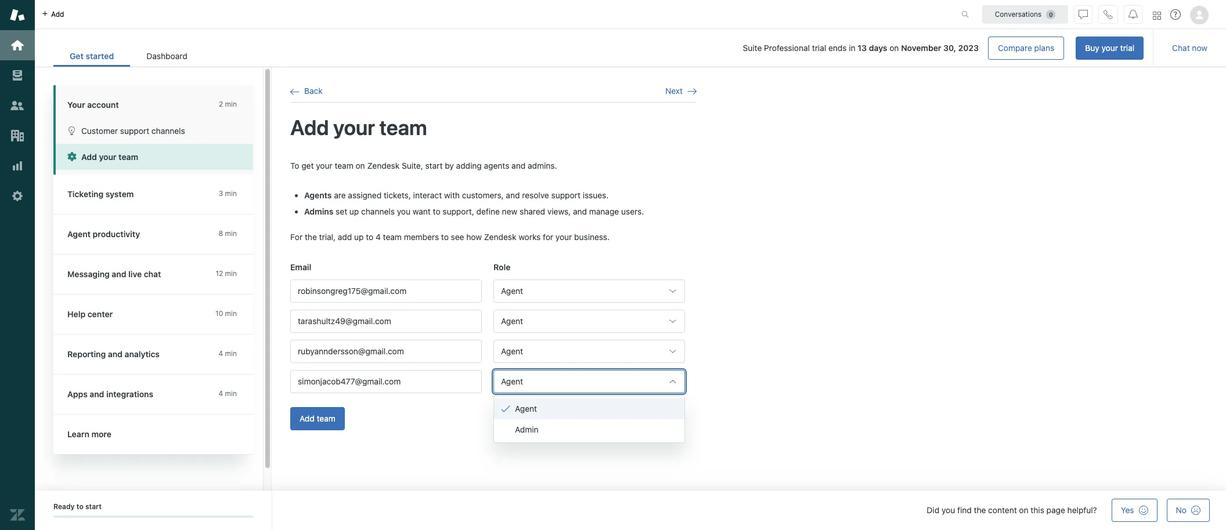 Task type: vqa. For each thing, say whether or not it's contained in the screenshot.
1st min from the top
yes



Task type: describe. For each thing, give the bounding box(es) containing it.
system
[[106, 189, 134, 199]]

content-title region
[[290, 115, 697, 141]]

learn more
[[67, 430, 112, 440]]

ticketing
[[67, 189, 104, 199]]

customer
[[81, 126, 118, 136]]

and right apps
[[90, 390, 104, 400]]

your inside content-title region
[[333, 115, 375, 140]]

november
[[902, 43, 942, 53]]

learn
[[67, 430, 89, 440]]

agents
[[484, 161, 510, 171]]

1 horizontal spatial add
[[338, 232, 352, 242]]

adding
[[456, 161, 482, 171]]

analytics
[[125, 350, 160, 360]]

customers,
[[462, 191, 504, 201]]

1 vertical spatial up
[[354, 232, 364, 242]]

chat now
[[1173, 43, 1208, 53]]

get
[[302, 161, 314, 171]]

back button
[[290, 86, 323, 97]]

min for ticketing system
[[225, 189, 237, 198]]

email
[[290, 262, 312, 272]]

and up new
[[506, 191, 520, 201]]

issues.
[[583, 191, 609, 201]]

learn more heading
[[53, 415, 265, 455]]

no button
[[1167, 500, 1211, 523]]

chat now button
[[1164, 37, 1218, 60]]

help center
[[67, 310, 113, 320]]

add your team inside button
[[81, 152, 138, 162]]

email field for first the agent popup button from the top
[[290, 280, 482, 303]]

email field for 3rd the agent popup button from the top of the page
[[290, 341, 482, 364]]

you inside footer
[[942, 506, 956, 516]]

footer containing did you find the content on this page helpful?
[[35, 491, 1227, 531]]

1 vertical spatial channels
[[361, 207, 395, 217]]

manage
[[590, 207, 619, 217]]

next button
[[666, 86, 697, 97]]

10 min
[[216, 310, 237, 318]]

on inside footer
[[1020, 506, 1029, 516]]

the inside footer
[[974, 506, 987, 516]]

4 min for analytics
[[219, 350, 237, 358]]

more
[[91, 430, 112, 440]]

2 min
[[219, 100, 237, 109]]

agent productivity
[[67, 229, 140, 239]]

agents
[[304, 191, 332, 201]]

how
[[467, 232, 482, 242]]

zendesk products image
[[1154, 11, 1162, 19]]

add team button
[[290, 408, 345, 431]]

add for content-title region
[[290, 115, 329, 140]]

messaging and live chat
[[67, 270, 161, 279]]

for the trial, add up to 4 team members to see how zendesk works for your business.
[[290, 232, 610, 242]]

agent inside 'heading'
[[67, 229, 91, 239]]

days
[[869, 43, 888, 53]]

start inside region
[[426, 161, 443, 171]]

13
[[858, 43, 867, 53]]

1 horizontal spatial on
[[890, 43, 900, 53]]

shared
[[520, 207, 546, 217]]

tickets,
[[384, 191, 411, 201]]

team inside content-title region
[[380, 115, 427, 140]]

add inside add your team button
[[81, 152, 97, 162]]

apps
[[67, 390, 88, 400]]

to down assigned
[[366, 232, 374, 242]]

admins
[[304, 207, 334, 217]]

to get your team on zendesk suite, start by adding agents and admins.
[[290, 161, 557, 171]]

works
[[519, 232, 541, 242]]

users.
[[622, 207, 644, 217]]

helpful?
[[1068, 506, 1098, 516]]

center
[[88, 310, 113, 320]]

2
[[219, 100, 223, 109]]

1 agent button from the top
[[494, 280, 685, 303]]

ticketing system heading
[[53, 175, 265, 215]]

admins set up channels you want to support, define new shared views, and manage users.
[[304, 207, 644, 217]]

support,
[[443, 207, 474, 217]]

zendesk image
[[10, 508, 25, 523]]

views image
[[10, 68, 25, 83]]

no
[[1177, 506, 1187, 516]]

admin option
[[494, 420, 685, 441]]

members
[[404, 232, 439, 242]]

resolve
[[522, 191, 549, 201]]

progress-bar progress bar
[[53, 517, 253, 519]]

reporting image
[[10, 159, 25, 174]]

assigned
[[348, 191, 382, 201]]

1 vertical spatial support
[[552, 191, 581, 201]]

content
[[989, 506, 1018, 516]]

yes
[[1122, 506, 1135, 516]]

buy your trial
[[1086, 43, 1135, 53]]

add team
[[300, 414, 336, 424]]

productivity
[[93, 229, 140, 239]]

and right agents
[[512, 161, 526, 171]]

agent option
[[494, 399, 685, 420]]

4 for reporting and analytics
[[219, 350, 223, 358]]

help
[[67, 310, 86, 320]]

8 min
[[219, 229, 237, 238]]

and left live
[[112, 270, 126, 279]]

role
[[494, 262, 511, 272]]

conversations
[[995, 10, 1042, 18]]

4 agent button from the top
[[494, 371, 685, 394]]

section containing suite professional trial ends in
[[213, 37, 1145, 60]]

compare
[[999, 43, 1033, 53]]

add your team inside content-title region
[[290, 115, 427, 140]]

dashboard
[[147, 51, 187, 61]]

next
[[666, 86, 683, 96]]

add your team button
[[56, 144, 253, 170]]

your
[[67, 100, 85, 110]]

with
[[444, 191, 460, 201]]

4 email field from the top
[[290, 371, 482, 394]]

list box containing agent
[[494, 396, 685, 444]]

reporting and analytics heading
[[53, 335, 265, 375]]

to inside footer
[[77, 503, 83, 512]]

agent for first the agent popup button from the top
[[501, 287, 523, 296]]

0 horizontal spatial zendesk
[[367, 161, 400, 171]]

0 vertical spatial up
[[350, 207, 359, 217]]

admins.
[[528, 161, 557, 171]]



Task type: locate. For each thing, give the bounding box(es) containing it.
1 vertical spatial add
[[338, 232, 352, 242]]

tab list containing get started
[[53, 45, 204, 67]]

agent for 3rd the agent popup button from the top of the page
[[501, 347, 523, 357]]

0 vertical spatial 4 min
[[219, 350, 237, 358]]

define
[[477, 207, 500, 217]]

up
[[350, 207, 359, 217], [354, 232, 364, 242]]

suite
[[743, 43, 762, 53]]

professional
[[765, 43, 810, 53]]

1 vertical spatial on
[[356, 161, 365, 171]]

4 inside the apps and integrations heading
[[219, 390, 223, 399]]

get help image
[[1171, 9, 1182, 20]]

2 trial from the left
[[1121, 43, 1135, 53]]

add inside add team button
[[300, 414, 315, 424]]

1 email field from the top
[[290, 280, 482, 303]]

your account
[[67, 100, 119, 110]]

back
[[304, 86, 323, 96]]

0 vertical spatial start
[[426, 161, 443, 171]]

business.
[[575, 232, 610, 242]]

chat
[[1173, 43, 1191, 53]]

trial for professional
[[813, 43, 827, 53]]

interact
[[413, 191, 442, 201]]

1 trial from the left
[[813, 43, 827, 53]]

trial
[[813, 43, 827, 53], [1121, 43, 1135, 53]]

0 vertical spatial add
[[290, 115, 329, 140]]

min inside your account heading
[[225, 100, 237, 109]]

on right the days
[[890, 43, 900, 53]]

and right views,
[[573, 207, 587, 217]]

support inside "button"
[[120, 126, 149, 136]]

suite,
[[402, 161, 423, 171]]

4 min inside the apps and integrations heading
[[219, 390, 237, 399]]

1 vertical spatial you
[[942, 506, 956, 516]]

min for help center
[[225, 310, 237, 318]]

0 horizontal spatial the
[[305, 232, 317, 242]]

get started image
[[10, 38, 25, 53]]

0 vertical spatial you
[[397, 207, 411, 217]]

min inside reporting and analytics heading
[[225, 350, 237, 358]]

November 30, 2023 text field
[[902, 43, 979, 53]]

get
[[70, 51, 84, 61]]

support up views,
[[552, 191, 581, 201]]

organizations image
[[10, 128, 25, 143]]

0 horizontal spatial trial
[[813, 43, 827, 53]]

2 4 min from the top
[[219, 390, 237, 399]]

10
[[216, 310, 223, 318]]

your account heading
[[53, 85, 265, 118]]

did you find the content on this page helpful?
[[927, 506, 1098, 516]]

ready
[[53, 503, 75, 512]]

start inside footer
[[85, 503, 102, 512]]

this
[[1031, 506, 1045, 516]]

min for agent productivity
[[225, 229, 237, 238]]

to
[[433, 207, 441, 217], [366, 232, 374, 242], [441, 232, 449, 242], [77, 503, 83, 512]]

and left analytics
[[108, 350, 123, 360]]

2 min from the top
[[225, 189, 237, 198]]

add for add team button
[[300, 414, 315, 424]]

0 horizontal spatial support
[[120, 126, 149, 136]]

list box
[[494, 396, 685, 444]]

buy
[[1086, 43, 1100, 53]]

4 inside reporting and analytics heading
[[219, 350, 223, 358]]

agent for first the agent popup button from the bottom
[[501, 377, 523, 387]]

0 horizontal spatial add
[[51, 10, 64, 18]]

learn more button
[[53, 415, 251, 455]]

4 for apps and integrations
[[219, 390, 223, 399]]

email field for second the agent popup button from the top
[[290, 310, 482, 334]]

3 email field from the top
[[290, 341, 482, 364]]

3 agent button from the top
[[494, 341, 685, 364]]

2 vertical spatial 4
[[219, 390, 223, 399]]

1 min from the top
[[225, 100, 237, 109]]

main element
[[0, 0, 35, 531]]

0 horizontal spatial channels
[[152, 126, 185, 136]]

add inside content-title region
[[290, 115, 329, 140]]

2023
[[959, 43, 979, 53]]

agent inside option
[[515, 404, 537, 414]]

trial left ends
[[813, 43, 827, 53]]

0 vertical spatial channels
[[152, 126, 185, 136]]

to right want
[[433, 207, 441, 217]]

for
[[543, 232, 554, 242]]

started
[[86, 51, 114, 61]]

to left see
[[441, 232, 449, 242]]

0 vertical spatial add your team
[[290, 115, 427, 140]]

30,
[[944, 43, 957, 53]]

set
[[336, 207, 347, 217]]

new
[[502, 207, 518, 217]]

on left this
[[1020, 506, 1029, 516]]

add
[[51, 10, 64, 18], [338, 232, 352, 242]]

agent productivity heading
[[53, 215, 265, 255]]

4 inside region
[[376, 232, 381, 242]]

the right for
[[305, 232, 317, 242]]

min inside ticketing system heading
[[225, 189, 237, 198]]

button displays agent's chat status as invisible. image
[[1079, 10, 1089, 19]]

get started
[[70, 51, 114, 61]]

min inside messaging and live chat heading
[[225, 270, 237, 278]]

3 min
[[219, 189, 237, 198]]

2 vertical spatial on
[[1020, 506, 1029, 516]]

apps and integrations
[[67, 390, 153, 400]]

and
[[512, 161, 526, 171], [506, 191, 520, 201], [573, 207, 587, 217], [112, 270, 126, 279], [108, 350, 123, 360], [90, 390, 104, 400]]

zendesk left suite, on the top left of the page
[[367, 161, 400, 171]]

region
[[290, 160, 697, 445]]

plans
[[1035, 43, 1055, 53]]

did
[[927, 506, 940, 516]]

apps and integrations heading
[[53, 375, 265, 415]]

2 email field from the top
[[290, 310, 482, 334]]

to right "ready"
[[77, 503, 83, 512]]

0 vertical spatial support
[[120, 126, 149, 136]]

by
[[445, 161, 454, 171]]

0 vertical spatial the
[[305, 232, 317, 242]]

1 vertical spatial 4 min
[[219, 390, 237, 399]]

agent
[[67, 229, 91, 239], [501, 287, 523, 296], [501, 317, 523, 327], [501, 347, 523, 357], [501, 377, 523, 387], [515, 404, 537, 414]]

chat
[[144, 270, 161, 279]]

zendesk support image
[[10, 8, 25, 23]]

1 horizontal spatial support
[[552, 191, 581, 201]]

region containing to get your team on zendesk suite, start by adding agents and admins.
[[290, 160, 697, 445]]

views,
[[548, 207, 571, 217]]

customer support channels button
[[56, 118, 253, 144]]

1 vertical spatial the
[[974, 506, 987, 516]]

channels up add your team button
[[152, 126, 185, 136]]

for
[[290, 232, 303, 242]]

8
[[219, 229, 223, 238]]

are
[[334, 191, 346, 201]]

add button
[[35, 0, 71, 28]]

account
[[87, 100, 119, 110]]

2 agent button from the top
[[494, 310, 685, 334]]

3
[[219, 189, 223, 198]]

want
[[413, 207, 431, 217]]

0 horizontal spatial start
[[85, 503, 102, 512]]

4 min from the top
[[225, 270, 237, 278]]

to
[[290, 161, 299, 171]]

1 horizontal spatial the
[[974, 506, 987, 516]]

1 4 min from the top
[[219, 350, 237, 358]]

customers image
[[10, 98, 25, 113]]

min inside the apps and integrations heading
[[225, 390, 237, 399]]

compare plans button
[[989, 37, 1065, 60]]

page
[[1047, 506, 1066, 516]]

up right set
[[350, 207, 359, 217]]

support up add your team button
[[120, 126, 149, 136]]

min for messaging and live chat
[[225, 270, 237, 278]]

the inside region
[[305, 232, 317, 242]]

2 horizontal spatial on
[[1020, 506, 1029, 516]]

3 min from the top
[[225, 229, 237, 238]]

0 vertical spatial add
[[51, 10, 64, 18]]

buy your trial button
[[1077, 37, 1145, 60]]

add right trial,
[[338, 232, 352, 242]]

12 min
[[216, 270, 237, 278]]

agents are assigned tickets, interact with customers, and resolve support issues.
[[304, 191, 609, 201]]

1 vertical spatial zendesk
[[484, 232, 517, 242]]

4
[[376, 232, 381, 242], [219, 350, 223, 358], [219, 390, 223, 399]]

min for apps and integrations
[[225, 390, 237, 399]]

0 horizontal spatial add your team
[[81, 152, 138, 162]]

admin image
[[10, 189, 25, 204]]

add inside add popup button
[[51, 10, 64, 18]]

live
[[128, 270, 142, 279]]

trial down notifications image
[[1121, 43, 1135, 53]]

min inside help center 'heading'
[[225, 310, 237, 318]]

channels inside customer support channels "button"
[[152, 126, 185, 136]]

4 min for integrations
[[219, 390, 237, 399]]

zendesk right how
[[484, 232, 517, 242]]

messaging and live chat heading
[[53, 255, 265, 295]]

0 vertical spatial on
[[890, 43, 900, 53]]

Email field
[[290, 280, 482, 303], [290, 310, 482, 334], [290, 341, 482, 364], [290, 371, 482, 394]]

12
[[216, 270, 223, 278]]

start right "ready"
[[85, 503, 102, 512]]

min for reporting and analytics
[[225, 350, 237, 358]]

0 horizontal spatial on
[[356, 161, 365, 171]]

dashboard tab
[[130, 45, 204, 67]]

ticketing system
[[67, 189, 134, 199]]

min inside the agent productivity 'heading'
[[225, 229, 237, 238]]

compare plans
[[999, 43, 1055, 53]]

4 min
[[219, 350, 237, 358], [219, 390, 237, 399]]

4 min inside reporting and analytics heading
[[219, 350, 237, 358]]

7 min from the top
[[225, 390, 237, 399]]

tab list
[[53, 45, 204, 67]]

0 horizontal spatial you
[[397, 207, 411, 217]]

trial,
[[319, 232, 336, 242]]

1 vertical spatial 4
[[219, 350, 223, 358]]

ready to start
[[53, 503, 102, 512]]

yes button
[[1112, 500, 1158, 523]]

channels
[[152, 126, 185, 136], [361, 207, 395, 217]]

you right the did
[[942, 506, 956, 516]]

1 horizontal spatial start
[[426, 161, 443, 171]]

1 horizontal spatial trial
[[1121, 43, 1135, 53]]

you down tickets,
[[397, 207, 411, 217]]

help center heading
[[53, 295, 265, 335]]

1 vertical spatial add
[[81, 152, 97, 162]]

messaging
[[67, 270, 110, 279]]

1 horizontal spatial channels
[[361, 207, 395, 217]]

0 vertical spatial 4
[[376, 232, 381, 242]]

integrations
[[106, 390, 153, 400]]

zendesk
[[367, 161, 400, 171], [484, 232, 517, 242]]

1 vertical spatial add your team
[[81, 152, 138, 162]]

up right trial,
[[354, 232, 364, 242]]

agent for second the agent popup button from the top
[[501, 317, 523, 327]]

section
[[213, 37, 1145, 60]]

team
[[380, 115, 427, 140], [119, 152, 138, 162], [335, 161, 354, 171], [383, 232, 402, 242], [317, 414, 336, 424]]

min for your account
[[225, 100, 237, 109]]

add right the zendesk support 'icon'
[[51, 10, 64, 18]]

footer
[[35, 491, 1227, 531]]

reporting and analytics
[[67, 350, 160, 360]]

ends
[[829, 43, 847, 53]]

add
[[290, 115, 329, 140], [81, 152, 97, 162], [300, 414, 315, 424]]

on up assigned
[[356, 161, 365, 171]]

add your team
[[290, 115, 427, 140], [81, 152, 138, 162]]

start left by
[[426, 161, 443, 171]]

channels down assigned
[[361, 207, 395, 217]]

notifications image
[[1129, 10, 1139, 19]]

now
[[1193, 43, 1208, 53]]

1 horizontal spatial you
[[942, 506, 956, 516]]

2 vertical spatial add
[[300, 414, 315, 424]]

0 vertical spatial zendesk
[[367, 161, 400, 171]]

trial inside button
[[1121, 43, 1135, 53]]

customer support channels
[[81, 126, 185, 136]]

6 min from the top
[[225, 350, 237, 358]]

1 horizontal spatial add your team
[[290, 115, 427, 140]]

1 horizontal spatial zendesk
[[484, 232, 517, 242]]

admin
[[515, 425, 539, 435]]

trial for your
[[1121, 43, 1135, 53]]

1 vertical spatial start
[[85, 503, 102, 512]]

5 min from the top
[[225, 310, 237, 318]]

the right find
[[974, 506, 987, 516]]

in
[[849, 43, 856, 53]]



